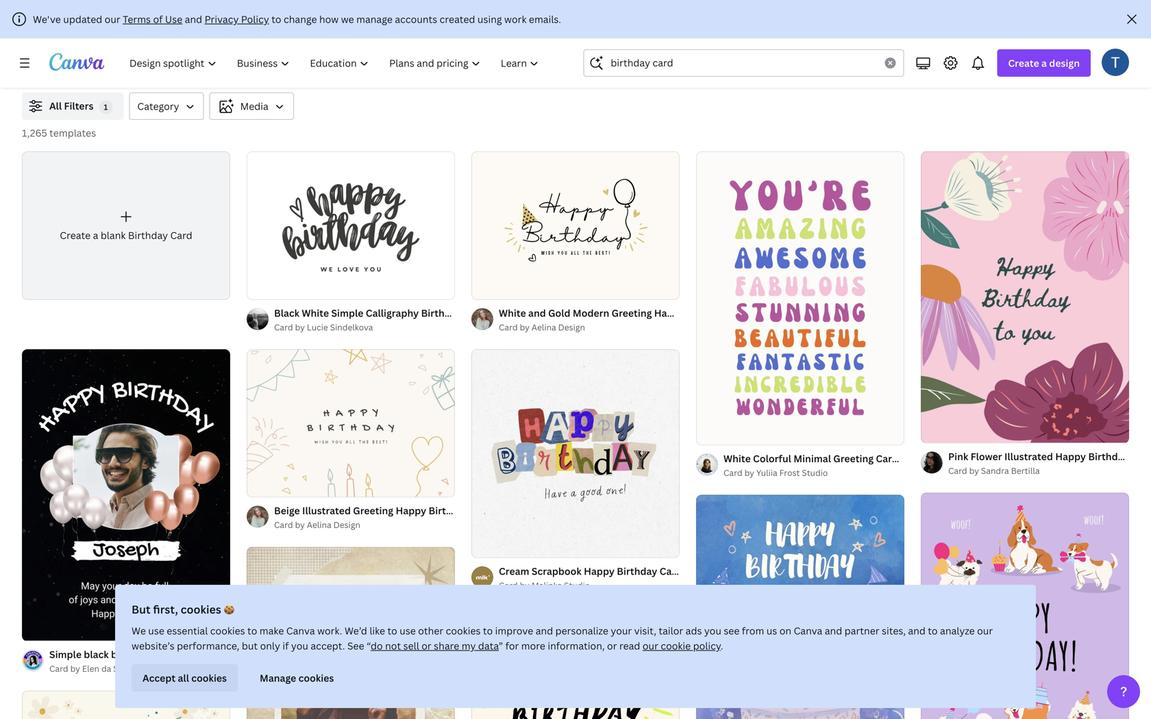 Task type: describe. For each thing, give the bounding box(es) containing it.
1,265 templates
[[22, 126, 96, 139]]

2 or from the left
[[607, 640, 617, 653]]

beige illustrated greeting happy birthday card card by aelina design
[[274, 505, 494, 531]]

black white simple calligraphy birthday card link
[[274, 306, 486, 321]]

beige
[[274, 505, 300, 518]]

accept all cookies button
[[132, 665, 238, 692]]

greeting inside white and gold modern greeting happy birthday card card by aelina design
[[612, 307, 652, 320]]

create for create a blank birthday card
[[60, 229, 91, 242]]

manage
[[260, 672, 296, 685]]

2 use from the left
[[400, 625, 416, 638]]

a for design
[[1042, 57, 1047, 70]]

us
[[767, 625, 778, 638]]

next
[[306, 60, 329, 74]]

card by elen da soler link
[[49, 663, 230, 676]]

birthday inside white and gold modern greeting happy birthday card card by aelina design
[[687, 307, 728, 320]]

white and gold modern greeting happy birthday card image
[[472, 151, 680, 299]]

media
[[240, 100, 269, 113]]

we've
[[33, 13, 61, 26]]

high
[[64, 60, 86, 74]]

card by lucie sindelkova link
[[274, 321, 455, 334]]

we use essential cookies to make canva work. we'd like to use other cookies to improve and personalize your visit, tailor ads you see from us on canva and partner sites, and to analyze our website's performance, but only if you accept. see "
[[132, 625, 993, 653]]

of
[[153, 13, 163, 26]]

terms
[[123, 13, 151, 26]]

black
[[84, 649, 109, 662]]

quality
[[89, 60, 126, 74]]

but
[[132, 603, 151, 617]]

sell
[[403, 640, 419, 653]]

blank
[[101, 229, 126, 242]]

and left partner
[[825, 625, 843, 638]]

more
[[522, 640, 546, 653]]

to left analyze
[[928, 625, 938, 638]]

birthday inside pink flower illustrated happy birthday card card by sandra bertilla
[[1089, 450, 1129, 463]]

all filters
[[49, 99, 94, 113]]

category button
[[129, 93, 204, 120]]

1 vertical spatial templates
[[205, 60, 258, 74]]

"
[[367, 640, 371, 653]]

filters
[[64, 99, 94, 113]]

we'd
[[345, 625, 367, 638]]

beige illustrated greeting happy birthday card link
[[274, 504, 494, 519]]

white for white and gold modern greeting happy birthday card
[[499, 307, 526, 320]]

privacy
[[205, 13, 239, 26]]

purple  illustrative dog birthday card image
[[921, 493, 1130, 720]]

but first, cookies 🍪 dialog
[[115, 585, 1036, 709]]

white for white colorful minimal greeting card portrait
[[724, 452, 751, 465]]

cookies up essential
[[181, 603, 221, 617]]

bertilla
[[1012, 465, 1040, 477]]

cookies down the accept.
[[299, 672, 334, 685]]

partner
[[845, 625, 880, 638]]

1
[[104, 102, 108, 112]]

black white simple calligraphy birthday card card by lucie sindelkova
[[274, 307, 486, 333]]

updated
[[63, 13, 102, 26]]

balloons
[[176, 649, 216, 662]]

yuliia
[[757, 468, 778, 479]]

by inside white and gold modern greeting happy birthday card card by aelina design
[[520, 322, 530, 333]]

change
[[284, 13, 317, 26]]

to up "but"
[[247, 625, 257, 638]]

for inside birthday card templates browse high quality birthday card templates for your next design
[[261, 60, 276, 74]]

but first, cookies 🍪
[[132, 603, 235, 617]]

design inside birthday card templates browse high quality birthday card templates for your next design
[[331, 60, 366, 74]]

0 vertical spatial templates
[[182, 23, 293, 53]]

our inside we use essential cookies to make canva work. we'd like to use other cookies to improve and personalize your visit, tailor ads you see from us on canva and partner sites, and to analyze our website's performance, but only if you accept. see "
[[978, 625, 993, 638]]

share
[[434, 640, 459, 653]]

created
[[440, 13, 475, 26]]

cookies right all
[[191, 672, 227, 685]]

media button
[[209, 93, 294, 120]]

Search search field
[[611, 50, 877, 76]]

frost
[[780, 468, 800, 479]]

work
[[505, 13, 527, 26]]

white and gold modern greeting happy birthday card link
[[499, 306, 753, 321]]

1 horizontal spatial you
[[705, 625, 722, 638]]

performance,
[[177, 640, 240, 653]]

sites,
[[882, 625, 906, 638]]

manage
[[357, 13, 393, 26]]

read
[[620, 640, 641, 653]]

1 canva from the left
[[286, 625, 315, 638]]

🍪
[[224, 603, 235, 617]]

cookies up 'my'
[[446, 625, 481, 638]]

white and gold modern greeting happy birthday card card by aelina design
[[499, 307, 753, 333]]

for inside but first, cookies 🍪 dialog
[[506, 640, 519, 653]]

design inside white and gold modern greeting happy birthday card card by aelina design
[[558, 322, 585, 333]]

card by aelina design link for gold
[[499, 321, 680, 334]]

a for blank
[[93, 229, 98, 242]]

all
[[178, 672, 189, 685]]

white colorful minimal greeting card portrait link
[[724, 451, 937, 467]]

cream scrapbook happy birthday card link
[[499, 564, 682, 579]]

2 vertical spatial our
[[643, 640, 659, 653]]

create a blank birthday card
[[60, 229, 192, 242]]

simple inside black white simple calligraphy birthday card card by lucie sindelkova
[[331, 307, 364, 320]]

by for white colorful minimal greeting card portrait
[[745, 468, 755, 479]]

on
[[780, 625, 792, 638]]

cream
[[499, 565, 530, 578]]

with
[[153, 649, 174, 662]]

from
[[742, 625, 765, 638]]

"
[[499, 640, 503, 653]]

do not sell or share my data " for more information, or read our cookie policy .
[[371, 640, 724, 653]]

soler
[[113, 664, 134, 675]]

black white simple calligraphy birthday card image
[[247, 151, 455, 299]]

green and beige watercolor florar birthday card image
[[22, 691, 230, 720]]

2 vertical spatial templates
[[49, 126, 96, 139]]

create a design
[[1009, 57, 1080, 70]]

cookie
[[661, 640, 691, 653]]

accounts
[[395, 13, 438, 26]]

create for create a design
[[1009, 57, 1040, 70]]

create a design button
[[998, 49, 1091, 77]]

by for simple black birthday with balloons card
[[70, 664, 80, 675]]

information,
[[548, 640, 605, 653]]



Task type: locate. For each thing, give the bounding box(es) containing it.
policy
[[241, 13, 269, 26]]

0 horizontal spatial design
[[334, 520, 360, 531]]

by for black white simple calligraphy birthday card
[[295, 322, 305, 333]]

1 horizontal spatial aelina
[[532, 322, 556, 333]]

if
[[283, 640, 289, 653]]

simple black birthday with balloons card image
[[22, 350, 230, 642]]

cream scrapbook happy birthday card card by malinka studio
[[499, 565, 682, 591]]

white left "colorful" at the right of page
[[724, 452, 751, 465]]

happy
[[655, 307, 685, 320], [1056, 450, 1087, 463], [396, 505, 427, 518], [584, 565, 615, 578]]

0 horizontal spatial use
[[148, 625, 164, 638]]

colorful
[[753, 452, 792, 465]]

0 horizontal spatial your
[[279, 60, 303, 74]]

our right analyze
[[978, 625, 993, 638]]

1 horizontal spatial design
[[558, 322, 585, 333]]

1 horizontal spatial our
[[643, 640, 659, 653]]

by inside black white simple calligraphy birthday card card by lucie sindelkova
[[295, 322, 305, 333]]

design
[[558, 322, 585, 333], [334, 520, 360, 531]]

beige illustrated greeting happy birthday card image
[[247, 349, 455, 497]]

1 horizontal spatial a
[[1042, 57, 1047, 70]]

0 horizontal spatial simple
[[49, 649, 82, 662]]

my
[[462, 640, 476, 653]]

by
[[295, 322, 305, 333], [520, 322, 530, 333], [970, 465, 980, 477], [745, 468, 755, 479], [295, 520, 305, 531], [520, 580, 530, 591], [70, 664, 80, 675]]

0 vertical spatial create
[[1009, 57, 1040, 70]]

by inside 'white colorful minimal greeting card portrait card by yuliia frost studio'
[[745, 468, 755, 479]]

da
[[101, 664, 111, 675]]

0 horizontal spatial greeting
[[353, 505, 394, 518]]

0 horizontal spatial you
[[291, 640, 308, 653]]

1 use from the left
[[148, 625, 164, 638]]

1 horizontal spatial design
[[1050, 57, 1080, 70]]

1 vertical spatial studio
[[564, 580, 590, 591]]

0 horizontal spatial design
[[331, 60, 366, 74]]

1 horizontal spatial create
[[1009, 57, 1040, 70]]

greeting inside 'white colorful minimal greeting card portrait card by yuliia frost studio'
[[834, 452, 874, 465]]

simple black birthday with balloons card link
[[49, 648, 241, 663]]

use up website's
[[148, 625, 164, 638]]

illustrated inside beige illustrated greeting happy birthday card card by aelina design
[[302, 505, 351, 518]]

1 vertical spatial your
[[611, 625, 632, 638]]

1 horizontal spatial white
[[499, 307, 526, 320]]

pink flower illustrated happy birthday card card by sandra bertilla
[[949, 450, 1152, 477]]

only
[[260, 640, 280, 653]]

and
[[185, 13, 202, 26], [529, 307, 546, 320], [536, 625, 553, 638], [825, 625, 843, 638], [909, 625, 926, 638]]

1 vertical spatial simple
[[49, 649, 82, 662]]

0 horizontal spatial aelina
[[307, 520, 332, 531]]

by for beige illustrated greeting happy birthday card
[[295, 520, 305, 531]]

privacy policy link
[[205, 13, 269, 26]]

aelina down gold
[[532, 322, 556, 333]]

white colorful minimal greeting card portrait card by yuliia frost studio
[[724, 452, 937, 479]]

our
[[105, 13, 120, 26], [978, 625, 993, 638], [643, 640, 659, 653]]

website's
[[132, 640, 175, 653]]

modern
[[573, 307, 610, 320]]

to
[[272, 13, 281, 26], [247, 625, 257, 638], [388, 625, 397, 638], [483, 625, 493, 638], [928, 625, 938, 638]]

1 horizontal spatial studio
[[802, 468, 828, 479]]

white inside 'white colorful minimal greeting card portrait card by yuliia frost studio'
[[724, 452, 751, 465]]

2 horizontal spatial greeting
[[834, 452, 874, 465]]

design right next at the left top of the page
[[331, 60, 366, 74]]

to right policy
[[272, 13, 281, 26]]

you right if at bottom
[[291, 640, 308, 653]]

accept
[[143, 672, 176, 685]]

manage cookies button
[[249, 665, 345, 692]]

illustrated inside pink flower illustrated happy birthday card card by sandra bertilla
[[1005, 450, 1054, 463]]

data
[[478, 640, 499, 653]]

1 horizontal spatial simple
[[331, 307, 364, 320]]

design
[[1050, 57, 1080, 70], [331, 60, 366, 74]]

0 vertical spatial you
[[705, 625, 722, 638]]

by inside 'cream scrapbook happy birthday card card by malinka studio'
[[520, 580, 530, 591]]

design down beige illustrated greeting happy birthday card link
[[334, 520, 360, 531]]

visit,
[[635, 625, 657, 638]]

browse
[[22, 60, 61, 74]]

for
[[261, 60, 276, 74], [506, 640, 519, 653]]

0 horizontal spatial for
[[261, 60, 276, 74]]

by inside pink flower illustrated happy birthday card card by sandra bertilla
[[970, 465, 980, 477]]

card by aelina design link for greeting
[[274, 519, 455, 532]]

use
[[148, 625, 164, 638], [400, 625, 416, 638]]

tailor
[[659, 625, 684, 638]]

1 vertical spatial design
[[334, 520, 360, 531]]

your up read
[[611, 625, 632, 638]]

2 canva from the left
[[794, 625, 823, 638]]

to right like
[[388, 625, 397, 638]]

0 vertical spatial simple
[[331, 307, 364, 320]]

0 vertical spatial aelina
[[532, 322, 556, 333]]

0 vertical spatial our
[[105, 13, 120, 26]]

simple up 'sindelkova'
[[331, 307, 364, 320]]

our down visit,
[[643, 640, 659, 653]]

by inside simple black birthday with balloons card card by elen da soler
[[70, 664, 80, 675]]

studio down "cream scrapbook happy birthday card" link
[[564, 580, 590, 591]]

studio inside 'white colorful minimal greeting card portrait card by yuliia frost studio'
[[802, 468, 828, 479]]

canva right on
[[794, 625, 823, 638]]

use
[[165, 13, 183, 26]]

top level navigation element
[[121, 49, 551, 77]]

but
[[242, 640, 258, 653]]

.
[[721, 640, 724, 653]]

blue purple illustrated watercolor birthday card portrait image
[[696, 495, 905, 720]]

1 horizontal spatial use
[[400, 625, 416, 638]]

simple inside simple black birthday with balloons card card by elen da soler
[[49, 649, 82, 662]]

essential
[[167, 625, 208, 638]]

to up the data
[[483, 625, 493, 638]]

0 vertical spatial for
[[261, 60, 276, 74]]

create inside dropdown button
[[1009, 57, 1040, 70]]

elen
[[82, 664, 99, 675]]

white inside white and gold modern greeting happy birthday card card by aelina design
[[499, 307, 526, 320]]

analyze
[[941, 625, 975, 638]]

canva up if at bottom
[[286, 625, 315, 638]]

white colorful minimal greeting card portrait image
[[696, 152, 905, 445]]

0 vertical spatial card by aelina design link
[[499, 321, 680, 334]]

1 horizontal spatial illustrated
[[1005, 450, 1054, 463]]

a inside dropdown button
[[1042, 57, 1047, 70]]

1 horizontal spatial greeting
[[612, 307, 652, 320]]

policy
[[693, 640, 721, 653]]

and up do not sell or share my data " for more information, or read our cookie policy .
[[536, 625, 553, 638]]

create a blank birthday card element
[[22, 151, 230, 300]]

your inside we use essential cookies to make canva work. we'd like to use other cookies to improve and personalize your visit, tailor ads you see from us on canva and partner sites, and to analyze our website's performance, but only if you accept. see "
[[611, 625, 632, 638]]

2 vertical spatial greeting
[[353, 505, 394, 518]]

sandra
[[982, 465, 1010, 477]]

by inside beige illustrated greeting happy birthday card card by aelina design
[[295, 520, 305, 531]]

2 horizontal spatial white
[[724, 452, 751, 465]]

first,
[[153, 603, 178, 617]]

1 vertical spatial illustrated
[[302, 505, 351, 518]]

and inside white and gold modern greeting happy birthday card card by aelina design
[[529, 307, 546, 320]]

greeting
[[612, 307, 652, 320], [834, 452, 874, 465], [353, 505, 394, 518]]

simple left the black
[[49, 649, 82, 662]]

1 horizontal spatial or
[[607, 640, 617, 653]]

category
[[137, 100, 179, 113]]

and right the use
[[185, 13, 202, 26]]

design inside beige illustrated greeting happy birthday card card by aelina design
[[334, 520, 360, 531]]

studio
[[802, 468, 828, 479], [564, 580, 590, 591]]

white left gold
[[499, 307, 526, 320]]

design inside dropdown button
[[1050, 57, 1080, 70]]

1 vertical spatial our
[[978, 625, 993, 638]]

personalize
[[556, 625, 609, 638]]

1 vertical spatial card by aelina design link
[[274, 519, 455, 532]]

0 horizontal spatial studio
[[564, 580, 590, 591]]

cookies
[[181, 603, 221, 617], [210, 625, 245, 638], [446, 625, 481, 638], [191, 672, 227, 685], [299, 672, 334, 685]]

cream scrapbook happy birthday card image
[[472, 349, 680, 558]]

0 horizontal spatial a
[[93, 229, 98, 242]]

use up "sell"
[[400, 625, 416, 638]]

1 horizontal spatial your
[[611, 625, 632, 638]]

minimal
[[794, 452, 831, 465]]

0 vertical spatial illustrated
[[1005, 450, 1054, 463]]

pink flower illustrated happy birthday card image
[[921, 151, 1130, 443]]

0 vertical spatial greeting
[[612, 307, 652, 320]]

birthday inside beige illustrated greeting happy birthday card card by aelina design
[[429, 505, 469, 518]]

0 vertical spatial studio
[[802, 468, 828, 479]]

your left next at the left top of the page
[[279, 60, 303, 74]]

we
[[341, 13, 354, 26]]

happy inside white and gold modern greeting happy birthday card card by aelina design
[[655, 307, 685, 320]]

1 vertical spatial you
[[291, 640, 308, 653]]

illustrated right beige
[[302, 505, 351, 518]]

0 horizontal spatial card by aelina design link
[[274, 519, 455, 532]]

gold
[[548, 307, 571, 320]]

birthday
[[111, 649, 151, 662]]

pink flower illustrated happy birthday card link
[[949, 449, 1152, 464]]

1 filter options selected element
[[99, 100, 113, 114]]

1 vertical spatial create
[[60, 229, 91, 242]]

improve
[[495, 625, 534, 638]]

studio inside 'cream scrapbook happy birthday card card by malinka studio'
[[564, 580, 590, 591]]

1 vertical spatial for
[[506, 640, 519, 653]]

other
[[418, 625, 444, 638]]

we
[[132, 625, 146, 638]]

1 vertical spatial aelina
[[307, 520, 332, 531]]

for up media
[[261, 60, 276, 74]]

you up policy
[[705, 625, 722, 638]]

1 horizontal spatial card by aelina design link
[[499, 321, 680, 334]]

0 horizontal spatial illustrated
[[302, 505, 351, 518]]

illustrated
[[1005, 450, 1054, 463], [302, 505, 351, 518]]

illustrated up bertilla
[[1005, 450, 1054, 463]]

calligraphy
[[366, 307, 419, 320]]

beige and white floral scrapbook birthday card image
[[247, 548, 455, 720]]

and right sites,
[[909, 625, 926, 638]]

card
[[123, 23, 177, 53], [177, 60, 202, 74], [170, 229, 192, 242], [464, 307, 486, 320], [730, 307, 753, 320], [274, 322, 293, 333], [499, 322, 518, 333], [1132, 450, 1152, 463], [876, 452, 899, 465], [949, 465, 968, 477], [724, 468, 743, 479], [472, 505, 494, 518], [274, 520, 293, 531], [660, 565, 682, 578], [499, 580, 518, 591], [218, 649, 241, 662], [49, 664, 68, 675]]

portrait
[[901, 452, 937, 465]]

aelina down beige illustrated greeting happy birthday card link
[[307, 520, 332, 531]]

white up lucie
[[302, 307, 329, 320]]

None search field
[[584, 49, 904, 77]]

our cookie policy link
[[643, 640, 721, 653]]

or left read
[[607, 640, 617, 653]]

simple black birthday with balloons card card by elen da soler
[[49, 649, 241, 675]]

for right "
[[506, 640, 519, 653]]

1 vertical spatial a
[[93, 229, 98, 242]]

design down gold
[[558, 322, 585, 333]]

do not sell or share my data link
[[371, 640, 499, 653]]

0 horizontal spatial create
[[60, 229, 91, 242]]

studio down 'minimal'
[[802, 468, 828, 479]]

aelina inside beige illustrated greeting happy birthday card card by aelina design
[[307, 520, 332, 531]]

0 horizontal spatial canva
[[286, 625, 315, 638]]

do
[[371, 640, 383, 653]]

white inside black white simple calligraphy birthday card card by lucie sindelkova
[[302, 307, 329, 320]]

0 vertical spatial a
[[1042, 57, 1047, 70]]

0 horizontal spatial or
[[422, 640, 432, 653]]

cookies down 🍪
[[210, 625, 245, 638]]

0 horizontal spatial white
[[302, 307, 329, 320]]

design left tara schultz icon at the top right of page
[[1050, 57, 1080, 70]]

make
[[260, 625, 284, 638]]

your inside birthday card templates browse high quality birthday card templates for your next design
[[279, 60, 303, 74]]

all
[[49, 99, 62, 113]]

0 horizontal spatial our
[[105, 13, 120, 26]]

happy inside 'cream scrapbook happy birthday card card by malinka studio'
[[584, 565, 615, 578]]

see
[[724, 625, 740, 638]]

happy inside beige illustrated greeting happy birthday card card by aelina design
[[396, 505, 427, 518]]

see
[[348, 640, 364, 653]]

using
[[478, 13, 502, 26]]

1 vertical spatial greeting
[[834, 452, 874, 465]]

card by yuliia frost studio link
[[724, 467, 905, 480]]

terms of use link
[[123, 13, 183, 26]]

or right "sell"
[[422, 640, 432, 653]]

1 horizontal spatial for
[[506, 640, 519, 653]]

1 horizontal spatial canva
[[794, 625, 823, 638]]

1,265
[[22, 126, 47, 139]]

card by malinka studio link
[[499, 579, 680, 593]]

birthday inside 'cream scrapbook happy birthday card card by malinka studio'
[[617, 565, 658, 578]]

0 vertical spatial your
[[279, 60, 303, 74]]

card inside create a blank birthday card element
[[170, 229, 192, 242]]

like
[[370, 625, 385, 638]]

and left gold
[[529, 307, 546, 320]]

sindelkova
[[330, 322, 373, 333]]

our left the terms
[[105, 13, 120, 26]]

birthday inside black white simple calligraphy birthday card card by lucie sindelkova
[[421, 307, 462, 320]]

1 or from the left
[[422, 640, 432, 653]]

black
[[274, 307, 300, 320]]

pink
[[949, 450, 969, 463]]

happy inside pink flower illustrated happy birthday card card by sandra bertilla
[[1056, 450, 1087, 463]]

2 horizontal spatial our
[[978, 625, 993, 638]]

create
[[1009, 57, 1040, 70], [60, 229, 91, 242]]

ads
[[686, 625, 702, 638]]

birthday card templates browse high quality birthday card templates for your next design
[[22, 23, 366, 74]]

accept.
[[311, 640, 345, 653]]

aelina inside white and gold modern greeting happy birthday card card by aelina design
[[532, 322, 556, 333]]

0 vertical spatial design
[[558, 322, 585, 333]]

greeting inside beige illustrated greeting happy birthday card card by aelina design
[[353, 505, 394, 518]]

by for pink flower illustrated happy birthday card
[[970, 465, 980, 477]]

tara schultz image
[[1102, 48, 1130, 76]]

lucie
[[307, 322, 328, 333]]



Task type: vqa. For each thing, say whether or not it's contained in the screenshot.
'information,'
yes



